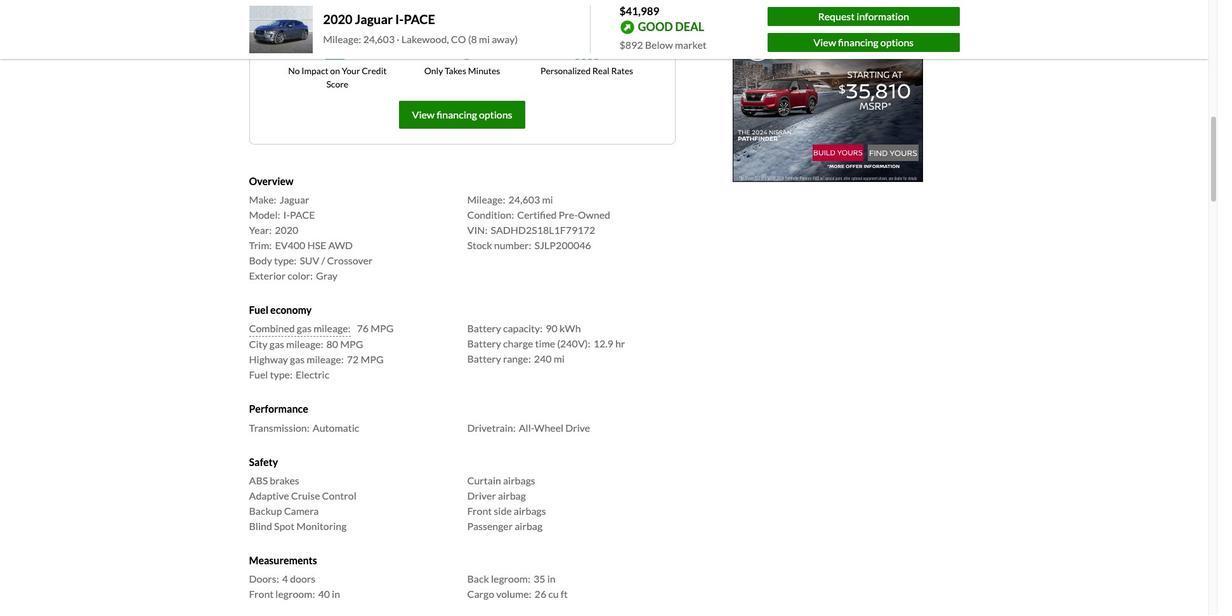 Task type: describe. For each thing, give the bounding box(es) containing it.
mi inside battery capacity: 90 kwh battery charge time (240v): 12.9 hr battery range: 240 mi
[[554, 353, 565, 365]]

your
[[342, 65, 360, 76]]

0 vertical spatial in
[[455, 12, 465, 27]]

time
[[535, 338, 555, 350]]

legroom: inside back legroom: 35 in cargo volume: 26 cu ft
[[491, 573, 530, 585]]

curtain
[[467, 474, 501, 487]]

ev400
[[275, 239, 305, 251]]

year:
[[249, 224, 272, 236]]

26
[[535, 588, 546, 600]]

mileage: 24,603 mi condition: certified pre-owned vin: sadhd2s18l1f79172 stock number: sjlp200046
[[467, 194, 610, 251]]

spot
[[274, 520, 295, 532]]

information
[[857, 10, 909, 22]]

2 vertical spatial mpg
[[361, 354, 384, 366]]

make: jaguar model: i-pace year: 2020 trim: ev400 hse awd body type: suv / crossover exterior color: gray
[[249, 194, 373, 282]]

fuel economy
[[249, 304, 312, 316]]

1 vertical spatial mpg
[[340, 338, 363, 350]]

monitoring
[[296, 520, 347, 532]]

only
[[424, 65, 443, 76]]

back legroom: 35 in cargo volume: 26 cu ft
[[467, 573, 568, 600]]

76
[[357, 323, 369, 335]]

control
[[322, 490, 356, 502]]

color:
[[288, 270, 313, 282]]

drivetrain: all-wheel drive
[[467, 422, 590, 434]]

volume:
[[496, 588, 532, 600]]

market
[[675, 38, 707, 50]]

12.9
[[594, 338, 614, 350]]

sadhd2s18l1f79172
[[491, 224, 595, 236]]

jaguar for model:
[[280, 194, 309, 206]]

0 horizontal spatial view
[[412, 108, 435, 121]]

cargo
[[467, 588, 494, 600]]

24,603 inside mileage: 24,603 mi condition: certified pre-owned vin: sadhd2s18l1f79172 stock number: sjlp200046
[[509, 194, 540, 206]]

financing for topmost the view financing options 'button'
[[838, 36, 879, 48]]

mi inside mileage: 24,603 mi condition: certified pre-owned vin: sadhd2s18l1f79172 stock number: sjlp200046
[[542, 194, 553, 206]]

80
[[327, 338, 338, 350]]

0 vertical spatial airbags
[[503, 474, 535, 487]]

0 vertical spatial view financing options
[[814, 36, 914, 48]]

good
[[638, 19, 673, 33]]

charge
[[503, 338, 533, 350]]

1 vertical spatial mileage:
[[286, 338, 323, 350]]

mileage: inside the 2020 jaguar i-pace mileage: 24,603 · lakewood, co (8 mi away)
[[323, 33, 361, 45]]

advertisement region
[[733, 24, 923, 182]]

pace inside make: jaguar model: i-pace year: 2020 trim: ev400 hse awd body type: suv / crossover exterior color: gray
[[290, 209, 315, 221]]

1 battery from the top
[[467, 323, 501, 335]]

only takes minutes
[[424, 65, 500, 76]]

automatic
[[313, 422, 359, 434]]

2020 inside the 2020 jaguar i-pace mileage: 24,603 · lakewood, co (8 mi away)
[[323, 12, 353, 27]]

brakes
[[270, 474, 299, 487]]

impact
[[302, 65, 328, 76]]

body
[[249, 255, 272, 267]]

trim:
[[249, 239, 272, 251]]

chevron left image
[[790, 0, 797, 7]]

request
[[818, 10, 855, 22]]

suv
[[300, 255, 319, 267]]

measurements
[[249, 554, 317, 566]]

side
[[494, 505, 512, 517]]

certified
[[517, 209, 557, 221]]

finance in advance
[[409, 12, 516, 27]]

3 battery from the top
[[467, 353, 501, 365]]

all-
[[519, 422, 534, 434]]

backup
[[249, 505, 282, 517]]

type: inside make: jaguar model: i-pace year: 2020 trim: ev400 hse awd body type: suv / crossover exterior color: gray
[[274, 255, 297, 267]]

away)
[[492, 33, 518, 45]]

number:
[[494, 239, 531, 251]]

on
[[330, 65, 340, 76]]

(8
[[468, 33, 477, 45]]

90
[[546, 323, 558, 335]]

highway
[[249, 354, 288, 366]]

1 vertical spatial airbag
[[515, 520, 543, 532]]

pre-
[[559, 209, 578, 221]]

$892 below market
[[620, 38, 707, 50]]

2020 inside make: jaguar model: i-pace year: 2020 trim: ev400 hse awd body type: suv / crossover exterior color: gray
[[275, 224, 298, 236]]

financing for the leftmost the view financing options 'button'
[[437, 108, 477, 121]]

economy
[[270, 304, 312, 316]]

(240v):
[[557, 338, 591, 350]]

0 vertical spatial gas
[[297, 323, 312, 335]]

adaptive
[[249, 490, 289, 502]]

cruise
[[291, 490, 320, 502]]

personalized real rates
[[541, 65, 633, 76]]

cu
[[548, 588, 559, 600]]

2 battery from the top
[[467, 338, 501, 350]]

make:
[[249, 194, 276, 206]]

drivetrain:
[[467, 422, 516, 434]]

lakewood,
[[401, 33, 449, 45]]

safety
[[249, 456, 278, 468]]

legroom: inside doors: 4 doors front legroom: 40 in
[[276, 588, 315, 600]]

72
[[347, 354, 359, 366]]

40
[[318, 588, 330, 600]]

credit
[[362, 65, 387, 76]]

vin:
[[467, 224, 488, 236]]

hr
[[615, 338, 625, 350]]

blind
[[249, 520, 272, 532]]

owned
[[578, 209, 610, 221]]

minutes
[[468, 65, 500, 76]]

model:
[[249, 209, 280, 221]]

doors
[[290, 573, 316, 585]]



Task type: vqa. For each thing, say whether or not it's contained in the screenshot.


Task type: locate. For each thing, give the bounding box(es) containing it.
view financing options down the request information button
[[814, 36, 914, 48]]

mileage:
[[323, 33, 361, 45], [467, 194, 505, 206]]

1 horizontal spatial view financing options
[[814, 36, 914, 48]]

request information
[[818, 10, 909, 22]]

sjlp200046
[[535, 239, 591, 251]]

transmission: automatic
[[249, 422, 359, 434]]

0 horizontal spatial mileage:
[[323, 33, 361, 45]]

in up co
[[455, 12, 465, 27]]

mi up certified
[[542, 194, 553, 206]]

options down information
[[881, 36, 914, 48]]

4
[[282, 573, 288, 585]]

0 vertical spatial mileage:
[[323, 33, 361, 45]]

0 horizontal spatial jaguar
[[280, 194, 309, 206]]

i- inside make: jaguar model: i-pace year: 2020 trim: ev400 hse awd body type: suv / crossover exterior color: gray
[[283, 209, 290, 221]]

1 horizontal spatial legroom:
[[491, 573, 530, 585]]

jaguar for i-
[[355, 12, 393, 27]]

abs brakes adaptive cruise control backup camera blind spot monitoring
[[249, 474, 356, 532]]

crossover
[[327, 255, 373, 267]]

battery left capacity:
[[467, 323, 501, 335]]

transmission:
[[249, 422, 310, 434]]

2 vertical spatial gas
[[290, 354, 305, 366]]

0 vertical spatial jaguar
[[355, 12, 393, 27]]

$41,989
[[620, 4, 660, 18]]

kwh
[[560, 323, 581, 335]]

view financing options button down the request information button
[[768, 33, 960, 52]]

pace up lakewood,
[[404, 12, 435, 27]]

co
[[451, 33, 466, 45]]

combined gas mileage: 76 mpg city gas mileage: 80 mpg highway gas mileage: 72 mpg fuel type: electric
[[249, 323, 394, 381]]

mi right 240
[[554, 353, 565, 365]]

back
[[467, 573, 489, 585]]

0 vertical spatial view
[[814, 36, 836, 48]]

2 vertical spatial battery
[[467, 353, 501, 365]]

wheel
[[534, 422, 564, 434]]

1 vertical spatial gas
[[270, 338, 284, 350]]

doors:
[[249, 573, 279, 585]]

driver
[[467, 490, 496, 502]]

options down minutes
[[479, 108, 512, 121]]

front down doors:
[[249, 588, 274, 600]]

abs
[[249, 474, 268, 487]]

0 vertical spatial type:
[[274, 255, 297, 267]]

0 vertical spatial airbag
[[498, 490, 526, 502]]

deal
[[675, 19, 704, 33]]

0 vertical spatial mpg
[[371, 323, 394, 335]]

in right "40"
[[332, 588, 340, 600]]

0 vertical spatial view financing options button
[[768, 33, 960, 52]]

0 horizontal spatial mi
[[479, 33, 490, 45]]

personalized
[[541, 65, 591, 76]]

view financing options button
[[768, 33, 960, 52], [399, 101, 526, 129]]

gas down the economy
[[297, 323, 312, 335]]

city
[[249, 338, 268, 350]]

0 vertical spatial legroom:
[[491, 573, 530, 585]]

1 horizontal spatial jaguar
[[355, 12, 393, 27]]

airbag right passenger
[[515, 520, 543, 532]]

1 vertical spatial type:
[[270, 369, 292, 381]]

legroom: down doors
[[276, 588, 315, 600]]

options
[[881, 36, 914, 48], [479, 108, 512, 121]]

1 vertical spatial front
[[249, 588, 274, 600]]

airbags
[[503, 474, 535, 487], [514, 505, 546, 517]]

view down request
[[814, 36, 836, 48]]

2 horizontal spatial mi
[[554, 353, 565, 365]]

view financing options down only takes minutes at the left top of page
[[412, 108, 512, 121]]

0 vertical spatial battery
[[467, 323, 501, 335]]

fuel
[[249, 304, 268, 316], [249, 369, 268, 381]]

2 horizontal spatial in
[[547, 573, 556, 585]]

0 vertical spatial pace
[[404, 12, 435, 27]]

type: down highway
[[270, 369, 292, 381]]

combined
[[249, 323, 295, 335]]

2 vertical spatial mi
[[554, 353, 565, 365]]

battery
[[467, 323, 501, 335], [467, 338, 501, 350], [467, 353, 501, 365]]

1 horizontal spatial view
[[814, 36, 836, 48]]

0 horizontal spatial front
[[249, 588, 274, 600]]

1 vertical spatial mi
[[542, 194, 553, 206]]

1 horizontal spatial 24,603
[[509, 194, 540, 206]]

airbag
[[498, 490, 526, 502], [515, 520, 543, 532]]

1 vertical spatial airbags
[[514, 505, 546, 517]]

1 horizontal spatial financing
[[838, 36, 879, 48]]

type: inside 'combined gas mileage: 76 mpg city gas mileage: 80 mpg highway gas mileage: 72 mpg fuel type: electric'
[[270, 369, 292, 381]]

camera
[[284, 505, 319, 517]]

0 vertical spatial fuel
[[249, 304, 268, 316]]

doors: 4 doors front legroom: 40 in
[[249, 573, 340, 600]]

in inside doors: 4 doors front legroom: 40 in
[[332, 588, 340, 600]]

type:
[[274, 255, 297, 267], [270, 369, 292, 381]]

financing
[[838, 36, 879, 48], [437, 108, 477, 121]]

0 vertical spatial 24,603
[[363, 33, 395, 45]]

mpg right the 76
[[371, 323, 394, 335]]

drive
[[566, 422, 590, 434]]

exterior
[[249, 270, 286, 282]]

1 vertical spatial 24,603
[[509, 194, 540, 206]]

0 vertical spatial mi
[[479, 33, 490, 45]]

1 vertical spatial 2020
[[275, 224, 298, 236]]

view financing options button down only takes minutes at the left top of page
[[399, 101, 526, 129]]

airbags up side
[[503, 474, 535, 487]]

request information button
[[768, 7, 960, 26]]

2020 up ev400
[[275, 224, 298, 236]]

24,603
[[363, 33, 395, 45], [509, 194, 540, 206]]

0 vertical spatial front
[[467, 505, 492, 517]]

1 horizontal spatial 2020
[[323, 12, 353, 27]]

mileage: down 80
[[307, 354, 344, 366]]

24,603 up certified
[[509, 194, 540, 206]]

battery left range:
[[467, 353, 501, 365]]

2 fuel from the top
[[249, 369, 268, 381]]

·
[[397, 33, 400, 45]]

fuel up combined
[[249, 304, 268, 316]]

1 horizontal spatial pace
[[404, 12, 435, 27]]

financing down the request information button
[[838, 36, 879, 48]]

1 horizontal spatial view financing options button
[[768, 33, 960, 52]]

1 vertical spatial legroom:
[[276, 588, 315, 600]]

mpg right 72
[[361, 354, 384, 366]]

capacity:
[[503, 323, 543, 335]]

2020 up on
[[323, 12, 353, 27]]

jaguar down overview
[[280, 194, 309, 206]]

pace up ev400
[[290, 209, 315, 221]]

score
[[326, 79, 348, 89]]

rates
[[611, 65, 633, 76]]

1 horizontal spatial front
[[467, 505, 492, 517]]

1 vertical spatial in
[[547, 573, 556, 585]]

0 horizontal spatial view financing options button
[[399, 101, 526, 129]]

performance
[[249, 403, 308, 415]]

0 horizontal spatial options
[[479, 108, 512, 121]]

no
[[288, 65, 300, 76]]

1 vertical spatial pace
[[290, 209, 315, 221]]

1 horizontal spatial i-
[[395, 12, 404, 27]]

electric
[[296, 369, 329, 381]]

chevron right image
[[858, 0, 866, 7]]

type: down ev400
[[274, 255, 297, 267]]

0 horizontal spatial i-
[[283, 209, 290, 221]]

0 horizontal spatial pace
[[290, 209, 315, 221]]

mi
[[479, 33, 490, 45], [542, 194, 553, 206], [554, 353, 565, 365]]

pace inside the 2020 jaguar i-pace mileage: 24,603 · lakewood, co (8 mi away)
[[404, 12, 435, 27]]

view down only
[[412, 108, 435, 121]]

airbag up side
[[498, 490, 526, 502]]

advance
[[467, 12, 516, 27]]

mi right (8
[[479, 33, 490, 45]]

0 vertical spatial mileage:
[[314, 323, 351, 335]]

0 horizontal spatial in
[[332, 588, 340, 600]]

1 vertical spatial mileage:
[[467, 194, 505, 206]]

mileage: inside mileage: 24,603 mi condition: certified pre-owned vin: sadhd2s18l1f79172 stock number: sjlp200046
[[467, 194, 505, 206]]

$892
[[620, 38, 643, 50]]

1 vertical spatial financing
[[437, 108, 477, 121]]

/
[[321, 255, 325, 267]]

jaguar
[[355, 12, 393, 27], [280, 194, 309, 206]]

in
[[455, 12, 465, 27], [547, 573, 556, 585], [332, 588, 340, 600]]

1 vertical spatial fuel
[[249, 369, 268, 381]]

hse
[[307, 239, 326, 251]]

gray
[[316, 270, 338, 282]]

awd
[[328, 239, 353, 251]]

1 vertical spatial view financing options button
[[399, 101, 526, 129]]

condition:
[[467, 209, 514, 221]]

1 vertical spatial i-
[[283, 209, 290, 221]]

fuel down highway
[[249, 369, 268, 381]]

mileage: left 80
[[286, 338, 323, 350]]

i- right model: on the left top of page
[[283, 209, 290, 221]]

1 vertical spatial battery
[[467, 338, 501, 350]]

0 vertical spatial i-
[[395, 12, 404, 27]]

battery left charge
[[467, 338, 501, 350]]

no impact on your credit score
[[288, 65, 387, 89]]

1 horizontal spatial options
[[881, 36, 914, 48]]

i- inside the 2020 jaguar i-pace mileage: 24,603 · lakewood, co (8 mi away)
[[395, 12, 404, 27]]

24,603 left ·
[[363, 33, 395, 45]]

i- up ·
[[395, 12, 404, 27]]

2020
[[323, 12, 353, 27], [275, 224, 298, 236]]

1 fuel from the top
[[249, 304, 268, 316]]

front inside doors: 4 doors front legroom: 40 in
[[249, 588, 274, 600]]

range:
[[503, 353, 531, 365]]

fuel inside 'combined gas mileage: 76 mpg city gas mileage: 80 mpg highway gas mileage: 72 mpg fuel type: electric'
[[249, 369, 268, 381]]

2020 jaguar i-pace image
[[249, 5, 313, 53]]

front
[[467, 505, 492, 517], [249, 588, 274, 600]]

financing down takes
[[437, 108, 477, 121]]

0 horizontal spatial view financing options
[[412, 108, 512, 121]]

mileage: up on
[[323, 33, 361, 45]]

mi inside the 2020 jaguar i-pace mileage: 24,603 · lakewood, co (8 mi away)
[[479, 33, 490, 45]]

jaguar inside the 2020 jaguar i-pace mileage: 24,603 · lakewood, co (8 mi away)
[[355, 12, 393, 27]]

gas down combined
[[270, 338, 284, 350]]

0 horizontal spatial legroom:
[[276, 588, 315, 600]]

1 vertical spatial view financing options
[[412, 108, 512, 121]]

gas up electric
[[290, 354, 305, 366]]

mileage: up condition:
[[467, 194, 505, 206]]

0 horizontal spatial 2020
[[275, 224, 298, 236]]

takes
[[445, 65, 466, 76]]

0 vertical spatial 2020
[[323, 12, 353, 27]]

mileage: up 80
[[314, 323, 351, 335]]

jaguar up credit
[[355, 12, 393, 27]]

ft
[[561, 588, 568, 600]]

in right 35
[[547, 573, 556, 585]]

2020 jaguar i-pace mileage: 24,603 · lakewood, co (8 mi away)
[[323, 12, 518, 45]]

2 vertical spatial mileage:
[[307, 354, 344, 366]]

passenger
[[467, 520, 513, 532]]

jaguar inside make: jaguar model: i-pace year: 2020 trim: ev400 hse awd body type: suv / crossover exterior color: gray
[[280, 194, 309, 206]]

2 vertical spatial in
[[332, 588, 340, 600]]

1 vertical spatial view
[[412, 108, 435, 121]]

0 vertical spatial options
[[881, 36, 914, 48]]

in inside back legroom: 35 in cargo volume: 26 cu ft
[[547, 573, 556, 585]]

front inside "curtain airbags driver airbag front side airbags passenger airbag"
[[467, 505, 492, 517]]

front down driver
[[467, 505, 492, 517]]

0 vertical spatial financing
[[838, 36, 879, 48]]

gas
[[297, 323, 312, 335], [270, 338, 284, 350], [290, 354, 305, 366]]

1 vertical spatial jaguar
[[280, 194, 309, 206]]

0 horizontal spatial financing
[[437, 108, 477, 121]]

finance
[[409, 12, 452, 27]]

1 horizontal spatial mi
[[542, 194, 553, 206]]

1 horizontal spatial in
[[455, 12, 465, 27]]

airbags right side
[[514, 505, 546, 517]]

mpg up 72
[[340, 338, 363, 350]]

1 vertical spatial options
[[479, 108, 512, 121]]

curtain airbags driver airbag front side airbags passenger airbag
[[467, 474, 546, 532]]

battery capacity: 90 kwh battery charge time (240v): 12.9 hr battery range: 240 mi
[[467, 323, 625, 365]]

legroom: up the volume:
[[491, 573, 530, 585]]

1 horizontal spatial mileage:
[[467, 194, 505, 206]]

24,603 inside the 2020 jaguar i-pace mileage: 24,603 · lakewood, co (8 mi away)
[[363, 33, 395, 45]]

0 horizontal spatial 24,603
[[363, 33, 395, 45]]



